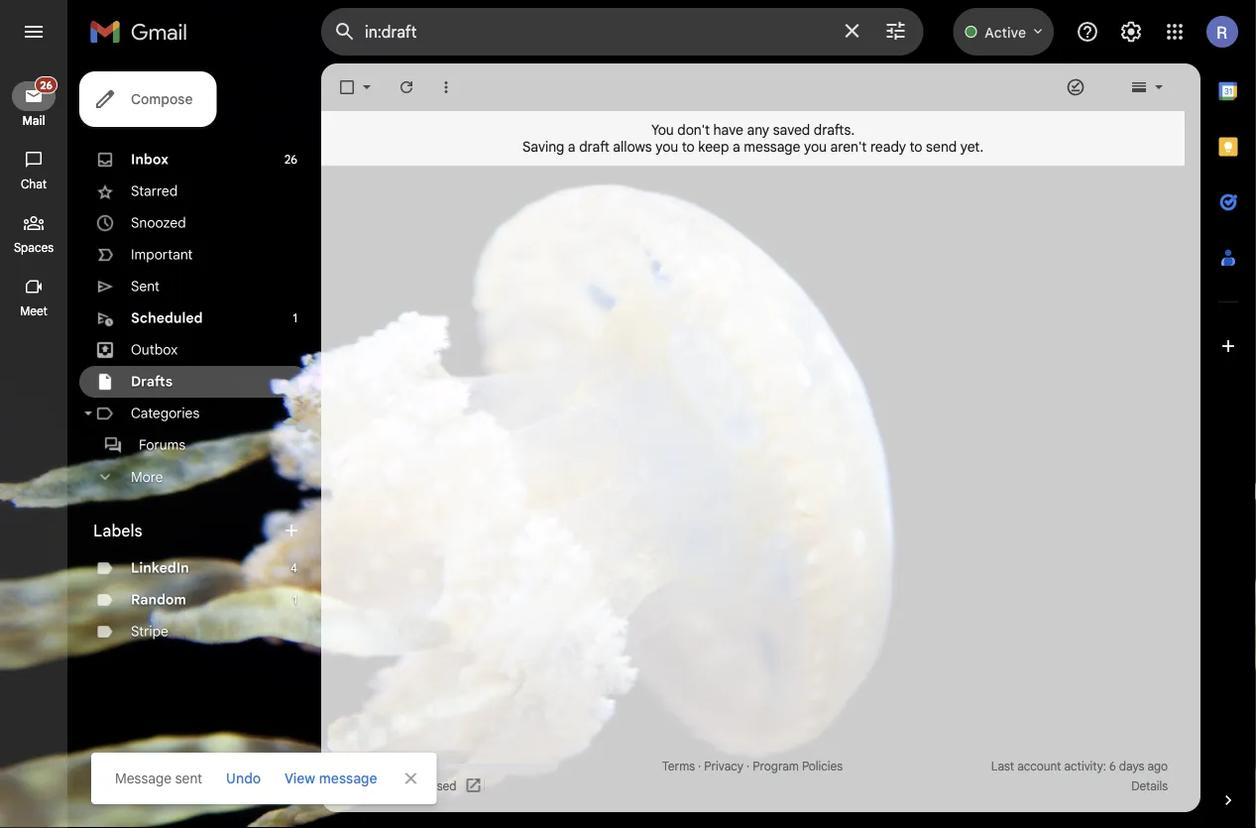 Task type: describe. For each thing, give the bounding box(es) containing it.
linkedin link
[[131, 559, 189, 577]]

spaces
[[14, 240, 54, 255]]

chat heading
[[0, 177, 67, 192]]

undo alert
[[218, 761, 269, 796]]

privacy link
[[704, 759, 744, 774]]

mail
[[22, 114, 45, 128]]

15
[[397, 779, 408, 794]]

privacy
[[704, 759, 744, 774]]

more button
[[79, 461, 309, 493]]

of
[[383, 779, 394, 794]]

view
[[285, 770, 315, 787]]

message sent
[[115, 770, 202, 787]]

more image
[[436, 77, 456, 97]]

drafts link
[[131, 373, 173, 390]]

main content containing you don't have any saved drafts. saving a draft allows you to keep a message you aren't ready to send yet.
[[321, 63, 1201, 812]]

mail heading
[[0, 113, 67, 129]]

advanced search options image
[[876, 11, 916, 51]]

2 to from the left
[[910, 138, 923, 156]]

scheduled link
[[131, 309, 203, 327]]

details link
[[1132, 779, 1168, 794]]

message inside you don't have any saved drafts. saving a draft allows you to keep a message you aren't ready to send yet.
[[744, 138, 801, 156]]

labels
[[93, 521, 142, 540]]

scheduled
[[131, 309, 203, 327]]

more
[[131, 468, 163, 486]]

compose
[[131, 90, 193, 108]]

stripe link
[[131, 623, 168, 640]]

sent
[[175, 770, 202, 787]]

1 · from the left
[[698, 759, 701, 774]]

important link
[[131, 246, 193, 263]]

26 inside 'link'
[[40, 78, 53, 92]]

snoozed link
[[131, 214, 186, 232]]

26 link
[[12, 76, 58, 111]]

1 you from the left
[[656, 138, 679, 156]]

terms
[[662, 759, 695, 774]]

2 a from the left
[[733, 138, 740, 156]]

4
[[291, 561, 298, 576]]

main menu image
[[22, 20, 46, 44]]

saved
[[773, 121, 810, 138]]

refresh image
[[397, 77, 417, 97]]

categories
[[131, 405, 200, 422]]

allows
[[613, 138, 652, 156]]

forums
[[139, 436, 186, 454]]

1 to from the left
[[682, 138, 695, 156]]

Search in mail text field
[[365, 22, 828, 42]]

labels heading
[[93, 521, 282, 540]]

starred link
[[131, 182, 178, 200]]

days
[[1120, 759, 1145, 774]]

meet heading
[[0, 303, 67, 319]]

2 you from the left
[[804, 138, 827, 156]]

footer containing terms
[[321, 757, 1185, 796]]

1 vertical spatial 26
[[284, 152, 298, 167]]

terms link
[[662, 759, 695, 774]]

clear search image
[[832, 11, 872, 51]]

used
[[430, 779, 457, 794]]

details
[[1132, 779, 1168, 794]]

policies
[[802, 759, 843, 774]]

terms · privacy · program policies
[[662, 759, 843, 774]]

forums link
[[139, 436, 186, 454]]

aren't
[[831, 138, 867, 156]]



Task type: vqa. For each thing, say whether or not it's contained in the screenshot.
the bottommost heading
no



Task type: locate. For each thing, give the bounding box(es) containing it.
sent
[[131, 278, 160, 295]]

chat
[[21, 177, 47, 192]]

support image
[[1076, 20, 1100, 44]]

0 horizontal spatial to
[[682, 138, 695, 156]]

None checkbox
[[337, 77, 357, 97]]

send
[[926, 138, 957, 156]]

any
[[747, 121, 770, 138]]

linkedin
[[131, 559, 189, 577]]

you left aren't
[[804, 138, 827, 156]]

2 gb from the left
[[411, 779, 427, 794]]

message left of
[[319, 770, 377, 787]]

0 horizontal spatial ·
[[698, 759, 701, 774]]

meet
[[20, 304, 47, 319]]

0 horizontal spatial gb
[[363, 779, 380, 794]]

settings image
[[1120, 20, 1143, 44]]

activity:
[[1065, 759, 1107, 774]]

1 horizontal spatial ·
[[747, 759, 750, 774]]

to left send on the top of page
[[910, 138, 923, 156]]

1
[[293, 311, 298, 326], [293, 593, 298, 607]]

to
[[682, 138, 695, 156], [910, 138, 923, 156]]

0 horizontal spatial 26
[[40, 78, 53, 92]]

random
[[131, 591, 186, 608]]

keep
[[699, 138, 729, 156]]

2 · from the left
[[747, 759, 750, 774]]

message right have
[[744, 138, 801, 156]]

main content
[[321, 63, 1201, 812]]

1 horizontal spatial message
[[744, 138, 801, 156]]

to left keep
[[682, 138, 695, 156]]

message
[[744, 138, 801, 156], [319, 770, 377, 787]]

program policies link
[[753, 759, 843, 774]]

gmail image
[[89, 12, 197, 52]]

26
[[40, 78, 53, 92], [284, 152, 298, 167]]

0 horizontal spatial message
[[319, 770, 377, 787]]

random link
[[131, 591, 186, 608]]

·
[[698, 759, 701, 774], [747, 759, 750, 774]]

message
[[115, 770, 172, 787]]

starred
[[131, 182, 178, 200]]

1 gb from the left
[[363, 779, 380, 794]]

1 horizontal spatial gb
[[411, 779, 427, 794]]

1 1 from the top
[[293, 311, 298, 326]]

0.01 gb of 15 gb used
[[337, 779, 457, 794]]

a left draft
[[568, 138, 576, 156]]

1 a from the left
[[568, 138, 576, 156]]

spaces heading
[[0, 240, 67, 256]]

last
[[991, 759, 1015, 774]]

gb right the 15
[[411, 779, 427, 794]]

0.01
[[337, 779, 361, 794]]

inbox link
[[131, 151, 169, 168]]

6
[[1110, 759, 1116, 774]]

0 horizontal spatial a
[[568, 138, 576, 156]]

snoozed
[[131, 214, 186, 232]]

view message link
[[277, 761, 385, 796]]

ago
[[1148, 759, 1168, 774]]

undo
[[226, 770, 261, 787]]

important
[[131, 246, 193, 263]]

account
[[1018, 759, 1061, 774]]

categories link
[[131, 405, 200, 422]]

tab list
[[1201, 63, 1256, 757]]

gb
[[363, 779, 380, 794], [411, 779, 427, 794]]

alert containing message sent
[[32, 46, 1225, 804]]

· right the 'privacy' link
[[747, 759, 750, 774]]

ready
[[871, 138, 906, 156]]

gb left of
[[363, 779, 380, 794]]

1 horizontal spatial to
[[910, 138, 923, 156]]

drafts
[[131, 373, 173, 390]]

navigation
[[0, 63, 69, 828]]

you
[[652, 121, 674, 138]]

Search in mail search field
[[321, 8, 924, 56]]

have
[[714, 121, 744, 138]]

saving
[[523, 138, 565, 156]]

1 horizontal spatial a
[[733, 138, 740, 156]]

1 for random
[[293, 593, 298, 607]]

0 vertical spatial 1
[[293, 311, 298, 326]]

drafts.
[[814, 121, 855, 138]]

outbox link
[[131, 341, 178, 359]]

you don't have any saved drafts. saving a draft allows you to keep a message you aren't ready to send yet.
[[523, 121, 984, 156]]

don't
[[678, 121, 710, 138]]

stripe
[[131, 623, 168, 640]]

toggle split pane mode image
[[1130, 77, 1149, 97]]

2 1 from the top
[[293, 593, 298, 607]]

inbox
[[131, 151, 169, 168]]

0 horizontal spatial you
[[656, 138, 679, 156]]

you
[[656, 138, 679, 156], [804, 138, 827, 156]]

footer
[[321, 757, 1185, 796]]

last account activity: 6 days ago details
[[991, 759, 1168, 794]]

navigation containing mail
[[0, 63, 69, 828]]

search in mail image
[[327, 14, 363, 50]]

1 horizontal spatial 26
[[284, 152, 298, 167]]

1 vertical spatial 1
[[293, 593, 298, 607]]

follow link to manage storage image
[[465, 777, 485, 796]]

program
[[753, 759, 799, 774]]

you right allows
[[656, 138, 679, 156]]

1 for scheduled
[[293, 311, 298, 326]]

· right terms
[[698, 759, 701, 774]]

draft
[[579, 138, 610, 156]]

a right keep
[[733, 138, 740, 156]]

outbox
[[131, 341, 178, 359]]

0 vertical spatial 26
[[40, 78, 53, 92]]

1 horizontal spatial you
[[804, 138, 827, 156]]

yet.
[[961, 138, 984, 156]]

a
[[568, 138, 576, 156], [733, 138, 740, 156]]

compose button
[[79, 71, 217, 127]]

view message
[[285, 770, 377, 787]]

alert
[[32, 46, 1225, 804]]

none checkbox inside 'main content'
[[337, 77, 357, 97]]

sent link
[[131, 278, 160, 295]]

offline sync status image
[[1066, 77, 1086, 97]]

0 vertical spatial message
[[744, 138, 801, 156]]

1 vertical spatial message
[[319, 770, 377, 787]]



